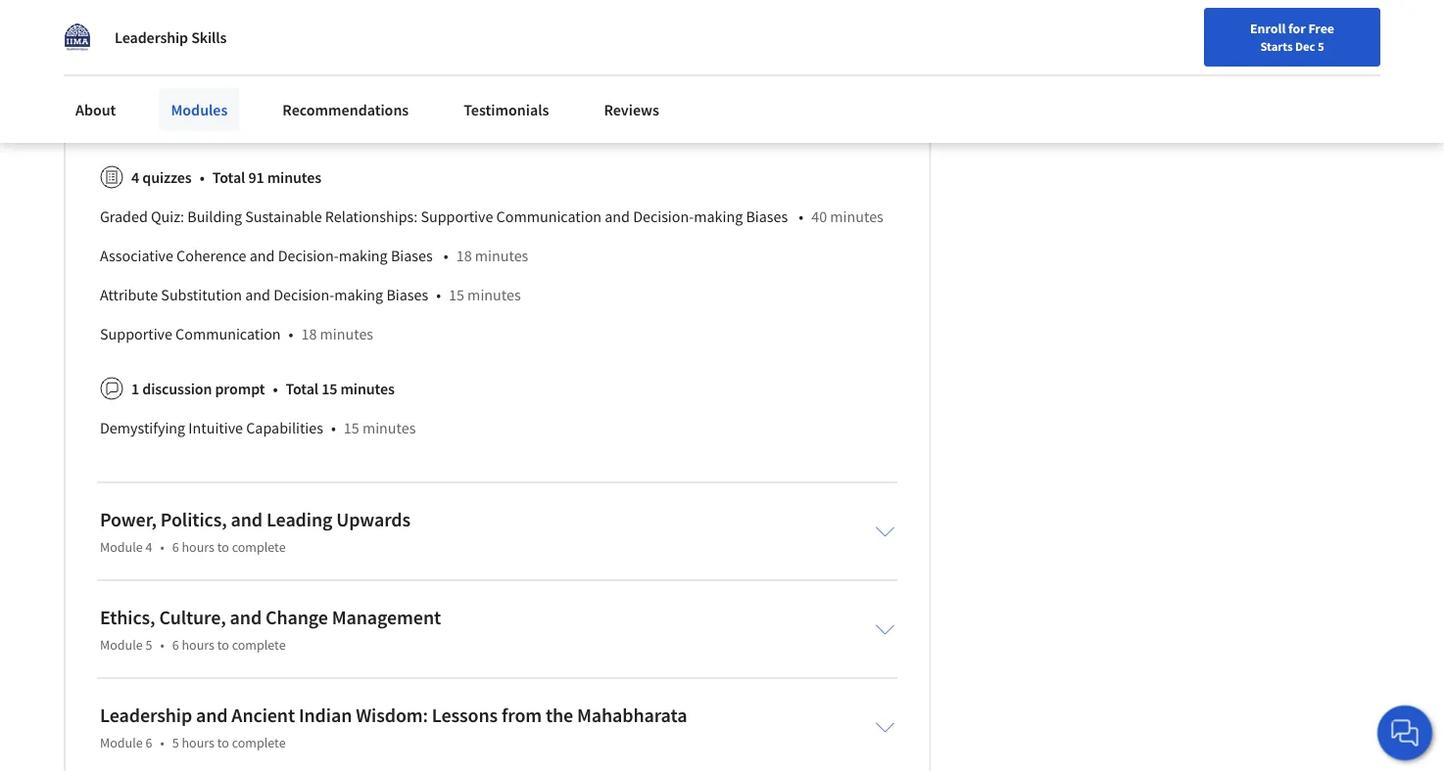 Task type: locate. For each thing, give the bounding box(es) containing it.
1 horizontal spatial 15
[[344, 419, 359, 438]]

associative coherence and decision-making biases • 18 minutes
[[100, 246, 528, 266]]

3 module from the top
[[100, 735, 143, 753]]

1 vertical spatial building
[[187, 207, 242, 227]]

1 vertical spatial 4
[[145, 539, 152, 557]]

1 horizontal spatial total
[[286, 379, 318, 399]]

hours inside ethics, culture, and change management module 5 • 6 hours to complete
[[182, 637, 214, 655]]

to for politics,
[[217, 539, 229, 557]]

wisdom:
[[356, 704, 428, 729]]

making
[[694, 207, 743, 227], [339, 246, 388, 266], [334, 285, 383, 305]]

starts
[[1260, 38, 1293, 54]]

0 horizontal spatial sustainable
[[245, 207, 322, 227]]

sustainable down "errors"
[[327, 89, 404, 109]]

0 horizontal spatial making
[[484, 11, 531, 31]]

power,
[[100, 508, 157, 533]]

1 vertical spatial complete
[[232, 637, 286, 655]]

1 vertical spatial 6
[[172, 637, 179, 655]]

1 horizontal spatial making
[[776, 89, 823, 109]]

6 inside leadership and ancient indian wisdom: lessons from the mahabharata module 6 • 5 hours to complete
[[145, 735, 152, 753]]

making for 15 minutes
[[334, 285, 383, 305]]

supportive inside the recommended readings: building sustainable relationships: supportive communication and decision-making biases
[[503, 89, 575, 109]]

module for power,
[[100, 539, 143, 557]]

0 horizontal spatial total
[[212, 168, 245, 187]]

show notifications image
[[1180, 24, 1203, 48]]

leadership inside leadership and ancient indian wisdom: lessons from the mahabharata module 6 • 5 hours to complete
[[100, 704, 192, 729]]

communication for making
[[496, 207, 602, 227]]

0 vertical spatial module
[[100, 539, 143, 557]]

relationships: for quiz:
[[325, 207, 418, 227]]

2 vertical spatial supportive
[[100, 324, 172, 344]]

to for culture,
[[217, 637, 229, 655]]

to
[[217, 539, 229, 557], [217, 637, 229, 655], [217, 735, 229, 753]]

hours inside power, politics, and leading upwards module 4 • 6 hours to complete
[[182, 539, 214, 557]]

4 down the power,
[[145, 539, 152, 557]]

1 vertical spatial 15
[[321, 379, 337, 399]]

sustainable down • total 91 minutes
[[245, 207, 322, 227]]

2 vertical spatial communication
[[175, 324, 281, 344]]

0 vertical spatial building
[[269, 89, 324, 109]]

0 vertical spatial 4
[[131, 168, 139, 187]]

the
[[546, 704, 573, 729]]

0 vertical spatial readings:
[[162, 11, 226, 31]]

to inside ethics, culture, and change management module 5 • 6 hours to complete
[[217, 637, 229, 655]]

module inside leadership and ancient indian wisdom: lessons from the mahabharata module 6 • 5 hours to complete
[[100, 735, 143, 753]]

4 left quizzes
[[131, 168, 139, 187]]

graded
[[100, 207, 148, 227]]

4 quizzes
[[131, 168, 192, 187]]

2 complete from the top
[[232, 637, 286, 655]]

5
[[1318, 38, 1324, 54], [145, 637, 152, 655], [172, 735, 179, 753]]

2 to from the top
[[217, 637, 229, 655]]

91
[[248, 168, 264, 187]]

sustainable for readings:
[[327, 89, 404, 109]]

and
[[337, 11, 362, 31], [687, 89, 712, 109], [605, 207, 630, 227], [250, 246, 275, 266], [245, 285, 270, 305], [231, 508, 263, 533], [230, 606, 262, 631], [196, 704, 228, 729]]

module inside ethics, culture, and change management module 5 • 6 hours to complete
[[100, 637, 143, 655]]

complete down 'leading' on the left of the page
[[232, 539, 286, 557]]

1 horizontal spatial building
[[269, 89, 324, 109]]

biases inside the recommended readings: building sustainable relationships: supportive communication and decision-making biases
[[100, 113, 142, 132]]

building up coherence
[[187, 207, 242, 227]]

minutes
[[181, 113, 234, 132], [267, 168, 321, 187], [830, 207, 884, 227], [475, 246, 528, 266], [467, 285, 521, 305], [320, 324, 373, 344], [340, 379, 395, 399], [362, 419, 416, 438]]

1 vertical spatial sustainable
[[245, 207, 322, 227]]

relationships: down in
[[407, 89, 500, 109]]

0 horizontal spatial 5
[[145, 637, 152, 655]]

18 down graded quiz: building sustainable relationships: supportive communication and decision-making biases • 40 minutes
[[456, 246, 472, 266]]

2 vertical spatial 15
[[344, 419, 359, 438]]

6 inside power, politics, and leading upwards module 4 • 6 hours to complete
[[172, 539, 179, 557]]

2 horizontal spatial 5
[[1318, 38, 1324, 54]]

upwards
[[336, 508, 411, 533]]

2 vertical spatial to
[[217, 735, 229, 753]]

communication
[[578, 89, 684, 109], [496, 207, 602, 227], [175, 324, 281, 344]]

total up capabilities
[[286, 379, 318, 399]]

4
[[131, 168, 139, 187], [145, 539, 152, 557]]

1 vertical spatial readings:
[[202, 89, 266, 109]]

total
[[212, 168, 245, 187], [286, 379, 318, 399]]

building inside the recommended readings: building sustainable relationships: supportive communication and decision-making biases
[[269, 89, 324, 109]]

1 vertical spatial 5
[[145, 637, 152, 655]]

complete inside ethics, culture, and change management module 5 • 6 hours to complete
[[232, 637, 286, 655]]

leadership
[[115, 27, 188, 47], [100, 704, 192, 729]]

complete inside leadership and ancient indian wisdom: lessons from the mahabharata module 6 • 5 hours to complete
[[232, 735, 286, 753]]

3 hours from the top
[[182, 735, 214, 753]]

ancient
[[232, 704, 295, 729]]

readings:
[[162, 11, 226, 31], [202, 89, 266, 109]]

and inside ethics, culture, and change management module 5 • 6 hours to complete
[[230, 606, 262, 631]]

0 vertical spatial communication
[[578, 89, 684, 109]]

2 vertical spatial making
[[334, 285, 383, 305]]

politics,
[[161, 508, 227, 533]]

leadership for and
[[100, 704, 192, 729]]

essential readings: common biases and errors in decision-making
[[100, 11, 531, 31]]

•
[[150, 113, 154, 132], [200, 168, 205, 187], [799, 207, 804, 227], [444, 246, 448, 266], [436, 285, 441, 305], [289, 324, 293, 344], [273, 379, 278, 399], [331, 419, 336, 438], [160, 539, 164, 557], [160, 637, 164, 655], [160, 735, 164, 753]]

0 vertical spatial hours
[[182, 539, 214, 557]]

1 horizontal spatial 4
[[145, 539, 152, 557]]

1 vertical spatial making
[[339, 246, 388, 266]]

0 vertical spatial making
[[484, 11, 531, 31]]

complete inside power, politics, and leading upwards module 4 • 6 hours to complete
[[232, 539, 286, 557]]

building down biases
[[269, 89, 324, 109]]

1 vertical spatial hours
[[182, 637, 214, 655]]

0 horizontal spatial building
[[187, 207, 242, 227]]

demystifying intuitive capabilities • 15 minutes
[[100, 419, 416, 438]]

demystifying
[[100, 419, 185, 438]]

indian
[[299, 704, 352, 729]]

biases
[[100, 113, 142, 132], [746, 207, 788, 227], [391, 246, 433, 266], [386, 285, 428, 305]]

quizzes
[[142, 168, 192, 187]]

1 vertical spatial module
[[100, 637, 143, 655]]

modules
[[171, 100, 228, 120]]

complete down change
[[232, 637, 286, 655]]

readings: inside the recommended readings: building sustainable relationships: supportive communication and decision-making biases
[[202, 89, 266, 109]]

from
[[502, 704, 542, 729]]

3 complete from the top
[[232, 735, 286, 753]]

readings: right essential
[[162, 11, 226, 31]]

building
[[269, 89, 324, 109], [187, 207, 242, 227]]

power, politics, and leading upwards module 4 • 6 hours to complete
[[100, 508, 411, 557]]

18 down attribute substitution and decision-making biases • 15 minutes
[[301, 324, 317, 344]]

1 vertical spatial communication
[[496, 207, 602, 227]]

decision- inside the recommended readings: building sustainable relationships: supportive communication and decision-making biases
[[715, 89, 776, 109]]

0 horizontal spatial supportive
[[100, 324, 172, 344]]

complete
[[232, 539, 286, 557], [232, 637, 286, 655], [232, 735, 286, 753]]

1 vertical spatial relationships:
[[325, 207, 418, 227]]

0 vertical spatial sustainable
[[327, 89, 404, 109]]

0 horizontal spatial 4
[[131, 168, 139, 187]]

2 vertical spatial complete
[[232, 735, 286, 753]]

1 horizontal spatial 18
[[456, 246, 472, 266]]

making
[[484, 11, 531, 31], [776, 89, 823, 109]]

menu item
[[1033, 20, 1159, 83]]

hours
[[182, 539, 214, 557], [182, 637, 214, 655], [182, 735, 214, 753]]

supportive
[[503, 89, 575, 109], [421, 207, 493, 227], [100, 324, 172, 344]]

relationships: up associative coherence and decision-making biases • 18 minutes
[[325, 207, 418, 227]]

module inside power, politics, and leading upwards module 4 • 6 hours to complete
[[100, 539, 143, 557]]

sustainable for quiz:
[[245, 207, 322, 227]]

total for total 15 minutes
[[286, 379, 318, 399]]

complete down ancient
[[232, 735, 286, 753]]

decision-
[[423, 11, 484, 31], [715, 89, 776, 109], [633, 207, 694, 227], [278, 246, 339, 266], [273, 285, 334, 305]]

sustainable
[[327, 89, 404, 109], [245, 207, 322, 227]]

1 discussion prompt
[[131, 379, 265, 399]]

2 module from the top
[[100, 637, 143, 655]]

chat with us image
[[1389, 718, 1421, 749]]

18
[[456, 246, 472, 266], [301, 324, 317, 344]]

• inside power, politics, and leading upwards module 4 • 6 hours to complete
[[160, 539, 164, 557]]

2 vertical spatial hours
[[182, 735, 214, 753]]

essential
[[100, 11, 159, 31]]

in
[[408, 11, 420, 31]]

sustainable inside the recommended readings: building sustainable relationships: supportive communication and decision-making biases
[[327, 89, 404, 109]]

about
[[75, 100, 116, 120]]

1 hours from the top
[[182, 539, 214, 557]]

0 horizontal spatial 18
[[301, 324, 317, 344]]

0 vertical spatial 15
[[449, 285, 464, 305]]

iima - iim ahmedabad image
[[64, 24, 91, 51]]

2 vertical spatial 5
[[172, 735, 179, 753]]

reviews
[[604, 100, 659, 120]]

making inside the recommended readings: building sustainable relationships: supportive communication and decision-making biases
[[776, 89, 823, 109]]

lessons
[[432, 704, 498, 729]]

relationships:
[[407, 89, 500, 109], [325, 207, 418, 227]]

module
[[100, 539, 143, 557], [100, 637, 143, 655], [100, 735, 143, 753]]

0 vertical spatial relationships:
[[407, 89, 500, 109]]

2 hours from the top
[[182, 637, 214, 655]]

1 horizontal spatial sustainable
[[327, 89, 404, 109]]

communication inside the recommended readings: building sustainable relationships: supportive communication and decision-making biases
[[578, 89, 684, 109]]

4 inside power, politics, and leading upwards module 4 • 6 hours to complete
[[145, 539, 152, 557]]

0 vertical spatial complete
[[232, 539, 286, 557]]

relationships: for readings:
[[407, 89, 500, 109]]

2 vertical spatial 6
[[145, 735, 152, 753]]

0 vertical spatial leadership
[[115, 27, 188, 47]]

to inside power, politics, and leading upwards module 4 • 6 hours to complete
[[217, 539, 229, 557]]

1 to from the top
[[217, 539, 229, 557]]

3 to from the top
[[217, 735, 229, 753]]

change
[[266, 606, 328, 631]]

1 horizontal spatial supportive
[[421, 207, 493, 227]]

40
[[811, 207, 827, 227]]

0 vertical spatial 18
[[456, 246, 472, 266]]

supportive for making
[[421, 207, 493, 227]]

15 down graded quiz: building sustainable relationships: supportive communication and decision-making biases • 40 minutes
[[449, 285, 464, 305]]

1 complete from the top
[[232, 539, 286, 557]]

1 vertical spatial supportive
[[421, 207, 493, 227]]

0 vertical spatial 6
[[172, 539, 179, 557]]

1
[[131, 379, 139, 399]]

1 horizontal spatial 5
[[172, 735, 179, 753]]

1 module from the top
[[100, 539, 143, 557]]

attribute substitution and decision-making biases • 15 minutes
[[100, 285, 521, 305]]

1 vertical spatial leadership
[[100, 704, 192, 729]]

15 down • total 15 minutes
[[344, 419, 359, 438]]

and inside the recommended readings: building sustainable relationships: supportive communication and decision-making biases
[[687, 89, 712, 109]]

6 inside ethics, culture, and change management module 5 • 6 hours to complete
[[172, 637, 179, 655]]

associative
[[100, 246, 173, 266]]

2 vertical spatial module
[[100, 735, 143, 753]]

• total 15 minutes
[[273, 379, 395, 399]]

total left 91
[[212, 168, 245, 187]]

readings: up • 30 minutes on the left top
[[202, 89, 266, 109]]

1 vertical spatial making
[[776, 89, 823, 109]]

0 vertical spatial total
[[212, 168, 245, 187]]

free
[[1308, 20, 1334, 37]]

15 up capabilities
[[321, 379, 337, 399]]

biases
[[292, 11, 334, 31]]

leading
[[266, 508, 332, 533]]

6 for politics,
[[172, 539, 179, 557]]

0 vertical spatial supportive
[[503, 89, 575, 109]]

5 inside ethics, culture, and change management module 5 • 6 hours to complete
[[145, 637, 152, 655]]

1 vertical spatial to
[[217, 637, 229, 655]]

relationships: inside the recommended readings: building sustainable relationships: supportive communication and decision-making biases
[[407, 89, 500, 109]]

and inside leadership and ancient indian wisdom: lessons from the mahabharata module 6 • 5 hours to complete
[[196, 704, 228, 729]]

coherence
[[176, 246, 246, 266]]

0 vertical spatial to
[[217, 539, 229, 557]]

15
[[449, 285, 464, 305], [321, 379, 337, 399], [344, 419, 359, 438]]

leadership and ancient indian wisdom: lessons from the mahabharata module 6 • 5 hours to complete
[[100, 704, 687, 753]]

• total 91 minutes
[[200, 168, 321, 187]]

0 vertical spatial 5
[[1318, 38, 1324, 54]]

2 horizontal spatial supportive
[[503, 89, 575, 109]]

1 vertical spatial total
[[286, 379, 318, 399]]

making for 18 minutes
[[339, 246, 388, 266]]

readings: for essential
[[162, 11, 226, 31]]

6
[[172, 539, 179, 557], [172, 637, 179, 655], [145, 735, 152, 753]]



Task type: vqa. For each thing, say whether or not it's contained in the screenshot.
Recognition of Prior Learning (optional) "dropdown button"
no



Task type: describe. For each thing, give the bounding box(es) containing it.
recommended
[[100, 89, 199, 109]]

errors
[[365, 11, 405, 31]]

management
[[332, 606, 441, 631]]

• inside leadership and ancient indian wisdom: lessons from the mahabharata module 6 • 5 hours to complete
[[160, 735, 164, 753]]

dec
[[1295, 38, 1315, 54]]

enroll for free starts dec 5
[[1250, 20, 1334, 54]]

intuitive
[[188, 419, 243, 438]]

total for total 91 minutes
[[212, 168, 245, 187]]

5 inside leadership and ancient indian wisdom: lessons from the mahabharata module 6 • 5 hours to complete
[[172, 735, 179, 753]]

mahabharata
[[577, 704, 687, 729]]

recommendations link
[[271, 88, 421, 131]]

testimonials link
[[452, 88, 561, 131]]

module for ethics,
[[100, 637, 143, 655]]

discussion
[[142, 379, 212, 399]]

4 inside hide info about module content region
[[131, 168, 139, 187]]

0 horizontal spatial 15
[[321, 379, 337, 399]]

coursera image
[[24, 16, 148, 47]]

hours for culture,
[[182, 637, 214, 655]]

6 for culture,
[[172, 637, 179, 655]]

testimonials
[[464, 100, 549, 120]]

recommendations
[[283, 100, 409, 120]]

• inside ethics, culture, and change management module 5 • 6 hours to complete
[[160, 637, 164, 655]]

leadership for skills
[[115, 27, 188, 47]]

complete for leading
[[232, 539, 286, 557]]

enroll
[[1250, 20, 1286, 37]]

1 vertical spatial 18
[[301, 324, 317, 344]]

capabilities
[[246, 419, 323, 438]]

hide info about module content region
[[100, 0, 895, 456]]

30
[[162, 113, 178, 132]]

communication for making
[[578, 89, 684, 109]]

skills
[[191, 27, 227, 47]]

attribute
[[100, 285, 158, 305]]

supportive for making
[[503, 89, 575, 109]]

to inside leadership and ancient indian wisdom: lessons from the mahabharata module 6 • 5 hours to complete
[[217, 735, 229, 753]]

reviews link
[[592, 88, 671, 131]]

readings: for recommended
[[202, 89, 266, 109]]

leadership skills
[[115, 27, 227, 47]]

building for quiz:
[[187, 207, 242, 227]]

ethics, culture, and change management module 5 • 6 hours to complete
[[100, 606, 441, 655]]

complete for change
[[232, 637, 286, 655]]

ethics,
[[100, 606, 155, 631]]

building for readings:
[[269, 89, 324, 109]]

about link
[[64, 88, 128, 131]]

prompt
[[215, 379, 265, 399]]

recommended readings: building sustainable relationships: supportive communication and decision-making biases
[[100, 89, 823, 132]]

modules link
[[159, 88, 239, 131]]

0 vertical spatial making
[[694, 207, 743, 227]]

2 horizontal spatial 15
[[449, 285, 464, 305]]

supportive communication • 18 minutes
[[100, 324, 373, 344]]

common
[[229, 11, 289, 31]]

substitution
[[161, 285, 242, 305]]

culture,
[[159, 606, 226, 631]]

• 30 minutes
[[150, 113, 234, 132]]

for
[[1288, 20, 1306, 37]]

hours inside leadership and ancient indian wisdom: lessons from the mahabharata module 6 • 5 hours to complete
[[182, 735, 214, 753]]

5 inside enroll for free starts dec 5
[[1318, 38, 1324, 54]]

and inside power, politics, and leading upwards module 4 • 6 hours to complete
[[231, 508, 263, 533]]

graded quiz: building sustainable relationships: supportive communication and decision-making biases • 40 minutes
[[100, 207, 884, 227]]

quiz:
[[151, 207, 184, 227]]

hours for politics,
[[182, 539, 214, 557]]



